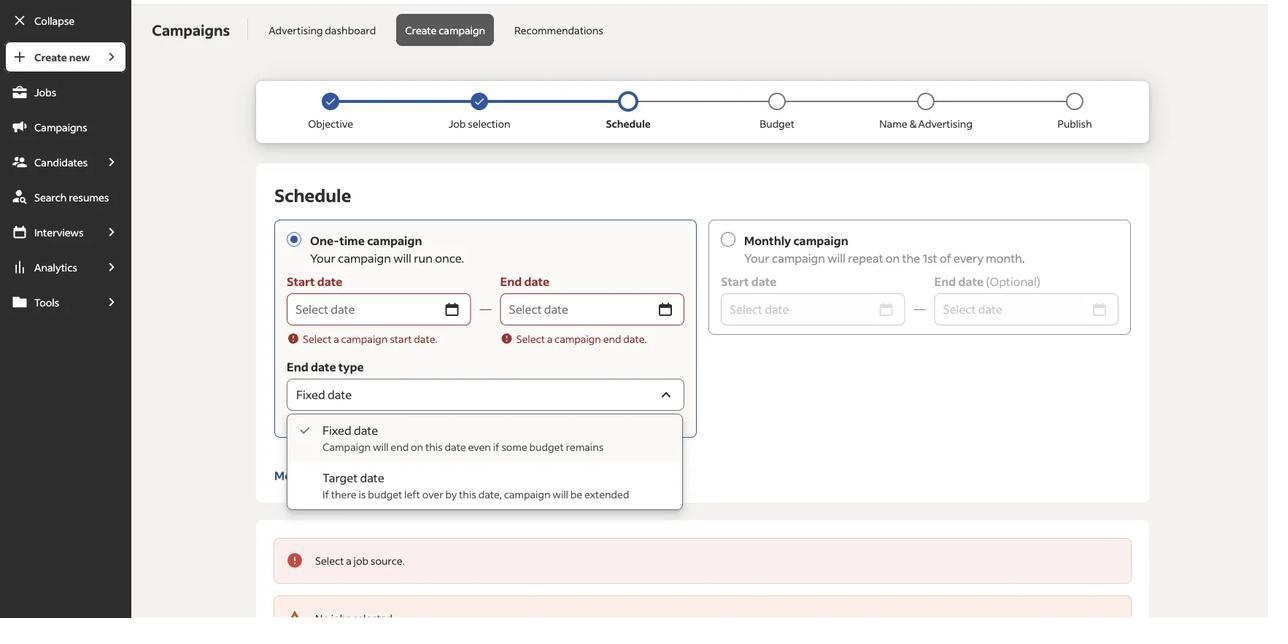 Task type: vqa. For each thing, say whether or not it's contained in the screenshot.
the top the *
no



Task type: describe. For each thing, give the bounding box(es) containing it.
new
[[69, 50, 90, 64]]

name
[[880, 118, 908, 131]]

create campaign link
[[396, 14, 494, 46]]

a for end date
[[547, 333, 553, 346]]

more options
[[275, 469, 349, 484]]

select for end
[[516, 333, 545, 346]]

name & advertising
[[880, 118, 973, 131]]

target date if there is budget left over by this date, campaign will be extended
[[323, 471, 629, 501]]

jobs
[[34, 85, 56, 99]]

end date type
[[287, 360, 364, 375]]

will inside one-time campaign your campaign will run once.
[[394, 251, 412, 266]]

time
[[340, 234, 365, 249]]

remains
[[566, 441, 604, 454]]

repeat
[[848, 251, 884, 266]]

search
[[34, 191, 67, 204]]

select a campaign start date.
[[303, 333, 438, 346]]

recommendations
[[515, 24, 604, 37]]

of
[[940, 251, 952, 266]]

interviews
[[34, 226, 84, 239]]

campaign inside target date if there is budget left over by this date, campaign will be extended
[[504, 488, 551, 501]]

date for end date type
[[311, 360, 336, 375]]

advertising dashboard
[[269, 24, 376, 37]]

source.
[[371, 555, 405, 568]]

interviews link
[[4, 216, 96, 248]]

tools link
[[4, 286, 96, 318]]

menu bar containing create new
[[0, 41, 132, 618]]

one-
[[310, 234, 340, 249]]

end for end date
[[500, 274, 522, 289]]

once.
[[435, 251, 464, 266]]

select a job source. group
[[274, 538, 1132, 584]]

create for create new
[[34, 50, 67, 64]]

jobs link
[[4, 76, 127, 108]]

error image
[[287, 332, 300, 346]]

every
[[954, 251, 984, 266]]

one-time campaign your campaign will run once.
[[310, 234, 464, 266]]

search resumes link
[[4, 181, 127, 213]]

will inside fixed date campaign will end on this date even if some budget remains
[[373, 441, 389, 454]]

resumes
[[69, 191, 109, 204]]

a for start date
[[334, 333, 339, 346]]

&
[[910, 118, 917, 131]]

job
[[354, 555, 369, 568]]

if
[[323, 488, 329, 501]]

end inside fixed date campaign will end on this date even if some budget remains
[[391, 441, 409, 454]]

budget
[[760, 118, 795, 131]]

collapse
[[34, 14, 75, 27]]

search resumes
[[34, 191, 109, 204]]

over
[[422, 488, 444, 501]]

dashboard
[[325, 24, 376, 37]]

1 horizontal spatial advertising
[[919, 118, 973, 131]]

error image
[[500, 332, 514, 346]]

even
[[468, 441, 491, 454]]

1st
[[923, 251, 938, 266]]

job
[[449, 118, 466, 131]]

select inside group
[[315, 555, 344, 568]]

(Optional) field
[[935, 294, 1087, 326]]

fixed date option
[[288, 415, 683, 462]]

extended
[[585, 488, 629, 501]]

analytics link
[[4, 251, 96, 283]]

date. for end date
[[624, 333, 647, 346]]

analytics
[[34, 261, 77, 274]]

date,
[[479, 488, 502, 501]]

more
[[275, 469, 304, 484]]

the
[[903, 251, 921, 266]]

end for end date type
[[287, 360, 309, 375]]

create for create campaign
[[405, 24, 437, 37]]

fixed date campaign will end on this date even if some budget remains
[[323, 423, 604, 454]]

campaigns link
[[4, 111, 127, 143]]

1 horizontal spatial end
[[603, 333, 622, 346]]

campaign
[[323, 441, 371, 454]]



Task type: locate. For each thing, give the bounding box(es) containing it.
select
[[303, 333, 332, 346], [516, 333, 545, 346], [315, 555, 344, 568]]

select a job source.
[[315, 555, 405, 568]]

date. right start
[[414, 333, 438, 346]]

start
[[390, 333, 412, 346]]

advertising right &
[[919, 118, 973, 131]]

is
[[359, 488, 366, 501]]

date for fixed date campaign will end on this date even if some budget remains
[[354, 423, 378, 438]]

there
[[331, 488, 357, 501]]

schedule
[[606, 118, 651, 131], [275, 184, 351, 207]]

a left job
[[346, 555, 352, 568]]

a inside group
[[346, 555, 352, 568]]

end up error icon
[[500, 274, 522, 289]]

create new link
[[4, 41, 96, 73]]

your down the monthly
[[745, 251, 770, 266]]

0 vertical spatial advertising
[[269, 24, 323, 37]]

menu bar
[[0, 41, 132, 618]]

advertising dashboard link
[[260, 14, 385, 46]]

0 horizontal spatial on
[[411, 441, 423, 454]]

date left even
[[445, 441, 466, 454]]

will inside target date if there is budget left over by this date, campaign will be extended
[[553, 488, 569, 501]]

a up end date type
[[334, 333, 339, 346]]

will
[[394, 251, 412, 266], [828, 251, 846, 266], [373, 441, 389, 454], [553, 488, 569, 501]]

publish
[[1058, 118, 1092, 131]]

type
[[339, 360, 364, 375]]

1 horizontal spatial your
[[745, 251, 770, 266]]

1 date. from the left
[[414, 333, 438, 346]]

0 horizontal spatial advertising
[[269, 24, 323, 37]]

job selection
[[449, 118, 511, 131]]

date right start
[[317, 274, 343, 289]]

campaign
[[439, 24, 485, 37], [367, 234, 422, 249], [794, 234, 849, 249], [338, 251, 391, 266], [772, 251, 826, 266], [341, 333, 388, 346], [555, 333, 601, 346], [504, 488, 551, 501]]

advertising
[[269, 24, 323, 37], [919, 118, 973, 131]]

a down end date field
[[547, 333, 553, 346]]

start
[[287, 274, 315, 289]]

on up left
[[411, 441, 423, 454]]

budget right the is in the bottom of the page
[[368, 488, 402, 501]]

date inside popup button
[[328, 388, 352, 403]]

group
[[274, 596, 1132, 618]]

month.
[[986, 251, 1025, 266]]

be
[[571, 488, 583, 501]]

tools
[[34, 296, 59, 309]]

this left even
[[426, 441, 443, 454]]

2 horizontal spatial a
[[547, 333, 553, 346]]

will left repeat
[[828, 251, 846, 266]]

date down type
[[328, 388, 352, 403]]

Start date field
[[287, 294, 439, 326]]

create campaign
[[405, 24, 485, 37]]

fixed date button
[[287, 379, 685, 411]]

1 vertical spatial fixed
[[323, 423, 352, 438]]

create new
[[34, 50, 90, 64]]

date.
[[414, 333, 438, 346], [624, 333, 647, 346]]

date for end date
[[524, 274, 550, 289]]

fixed for fixed date campaign will end on this date even if some budget remains
[[323, 423, 352, 438]]

on inside fixed date campaign will end on this date even if some budget remains
[[411, 441, 423, 454]]

candidates link
[[4, 146, 96, 178]]

end up left
[[391, 441, 409, 454]]

1 horizontal spatial this
[[459, 488, 477, 501]]

date left type
[[311, 360, 336, 375]]

select right error icon
[[516, 333, 545, 346]]

1 horizontal spatial a
[[346, 555, 352, 568]]

create
[[405, 24, 437, 37], [34, 50, 67, 64]]

select a campaign end date.
[[516, 333, 647, 346]]

0 vertical spatial campaigns
[[152, 21, 230, 40]]

will left run
[[394, 251, 412, 266]]

0 vertical spatial end
[[500, 274, 522, 289]]

this inside fixed date campaign will end on this date even if some budget remains
[[426, 441, 443, 454]]

0 vertical spatial fixed
[[296, 388, 325, 403]]

selection
[[468, 118, 511, 131]]

this right by
[[459, 488, 477, 501]]

1 horizontal spatial create
[[405, 24, 437, 37]]

None radio
[[287, 232, 302, 247], [721, 232, 736, 247], [287, 232, 302, 247], [721, 232, 736, 247]]

list box containing fixed date
[[288, 415, 683, 510]]

candidates
[[34, 155, 88, 169]]

your inside monthly campaign your campaign will repeat on the 1st of every month.
[[745, 251, 770, 266]]

2 choose a date image from the left
[[657, 301, 675, 319]]

on
[[886, 251, 900, 266], [411, 441, 423, 454]]

fixed inside fixed date campaign will end on this date even if some budget remains
[[323, 423, 352, 438]]

1 vertical spatial on
[[411, 441, 423, 454]]

0 horizontal spatial a
[[334, 333, 339, 346]]

budget inside fixed date campaign will end on this date even if some budget remains
[[530, 441, 564, 454]]

0 vertical spatial schedule
[[606, 118, 651, 131]]

some
[[502, 441, 528, 454]]

end
[[603, 333, 622, 346], [391, 441, 409, 454]]

0 vertical spatial this
[[426, 441, 443, 454]]

0 vertical spatial budget
[[530, 441, 564, 454]]

1 vertical spatial end
[[391, 441, 409, 454]]

create right 'dashboard'
[[405, 24, 437, 37]]

this inside target date if there is budget left over by this date, campaign will be extended
[[459, 488, 477, 501]]

end
[[500, 274, 522, 289], [287, 360, 309, 375]]

0 horizontal spatial budget
[[368, 488, 402, 501]]

date
[[317, 274, 343, 289], [524, 274, 550, 289], [311, 360, 336, 375], [328, 388, 352, 403], [354, 423, 378, 438], [445, 441, 466, 454], [360, 471, 385, 486]]

1 vertical spatial create
[[34, 50, 67, 64]]

fixed date
[[296, 388, 352, 403]]

this
[[426, 441, 443, 454], [459, 488, 477, 501]]

0 horizontal spatial this
[[426, 441, 443, 454]]

left
[[404, 488, 420, 501]]

0 vertical spatial end
[[603, 333, 622, 346]]

date up end date field
[[524, 274, 550, 289]]

advertising left 'dashboard'
[[269, 24, 323, 37]]

end down end date field
[[603, 333, 622, 346]]

1 vertical spatial this
[[459, 488, 477, 501]]

fixed for fixed date
[[296, 388, 325, 403]]

1 horizontal spatial schedule
[[606, 118, 651, 131]]

budget right the some
[[530, 441, 564, 454]]

date. down end date field
[[624, 333, 647, 346]]

monthly
[[745, 234, 791, 249]]

choose a date image for start date
[[443, 301, 461, 319]]

more options button
[[275, 450, 372, 485]]

0 horizontal spatial end
[[391, 441, 409, 454]]

by
[[446, 488, 457, 501]]

budget inside target date if there is budget left over by this date, campaign will be extended
[[368, 488, 402, 501]]

1 vertical spatial campaigns
[[34, 120, 87, 134]]

if
[[493, 441, 500, 454]]

1 horizontal spatial on
[[886, 251, 900, 266]]

1 vertical spatial end
[[287, 360, 309, 375]]

start date
[[287, 274, 343, 289]]

create inside menu bar
[[34, 50, 67, 64]]

end down error image
[[287, 360, 309, 375]]

0 vertical spatial create
[[405, 24, 437, 37]]

1 vertical spatial budget
[[368, 488, 402, 501]]

target date option
[[288, 462, 683, 510]]

objective
[[308, 118, 353, 131]]

1 horizontal spatial date.
[[624, 333, 647, 346]]

end date
[[500, 274, 550, 289]]

1 horizontal spatial end
[[500, 274, 522, 289]]

2 date. from the left
[[624, 333, 647, 346]]

target
[[323, 471, 358, 486]]

0 horizontal spatial campaigns
[[34, 120, 87, 134]]

will left be
[[553, 488, 569, 501]]

2 your from the left
[[745, 251, 770, 266]]

fixed down end date type
[[296, 388, 325, 403]]

0 vertical spatial on
[[886, 251, 900, 266]]

End date field
[[500, 294, 653, 326]]

date for fixed date
[[328, 388, 352, 403]]

0 horizontal spatial schedule
[[275, 184, 351, 207]]

0 horizontal spatial date.
[[414, 333, 438, 346]]

options
[[306, 469, 349, 484]]

1 your from the left
[[310, 251, 336, 266]]

1 vertical spatial advertising
[[919, 118, 973, 131]]

date. for start date
[[414, 333, 438, 346]]

select left job
[[315, 555, 344, 568]]

will inside monthly campaign your campaign will repeat on the 1st of every month.
[[828, 251, 846, 266]]

0 horizontal spatial your
[[310, 251, 336, 266]]

budget
[[530, 441, 564, 454], [368, 488, 402, 501]]

on left the the
[[886, 251, 900, 266]]

(optional)
[[986, 274, 1041, 289]]

date inside target date if there is budget left over by this date, campaign will be extended
[[360, 471, 385, 486]]

select right error image
[[303, 333, 332, 346]]

1 horizontal spatial choose a date image
[[657, 301, 675, 319]]

fixed
[[296, 388, 325, 403], [323, 423, 352, 438]]

a
[[334, 333, 339, 346], [547, 333, 553, 346], [346, 555, 352, 568]]

fixed inside fixed date popup button
[[296, 388, 325, 403]]

choose a date image for end date
[[657, 301, 675, 319]]

create left new
[[34, 50, 67, 64]]

select for start
[[303, 333, 332, 346]]

recommendations link
[[506, 14, 612, 46]]

date for target date if there is budget left over by this date, campaign will be extended
[[360, 471, 385, 486]]

1 vertical spatial schedule
[[275, 184, 351, 207]]

1 horizontal spatial budget
[[530, 441, 564, 454]]

run
[[414, 251, 433, 266]]

date for start date
[[317, 274, 343, 289]]

date up campaign
[[354, 423, 378, 438]]

0 horizontal spatial end
[[287, 360, 309, 375]]

will right campaign
[[373, 441, 389, 454]]

0 horizontal spatial create
[[34, 50, 67, 64]]

0 horizontal spatial choose a date image
[[443, 301, 461, 319]]

on inside monthly campaign your campaign will repeat on the 1st of every month.
[[886, 251, 900, 266]]

choose a date image
[[443, 301, 461, 319], [657, 301, 675, 319]]

1 choose a date image from the left
[[443, 301, 461, 319]]

your down one-
[[310, 251, 336, 266]]

campaigns
[[152, 21, 230, 40], [34, 120, 87, 134]]

date up the is in the bottom of the page
[[360, 471, 385, 486]]

collapse button
[[4, 4, 127, 36]]

your inside one-time campaign your campaign will run once.
[[310, 251, 336, 266]]

campaigns inside menu bar
[[34, 120, 87, 134]]

fixed up campaign
[[323, 423, 352, 438]]

list box
[[288, 415, 683, 510]]

your
[[310, 251, 336, 266], [745, 251, 770, 266]]

monthly campaign your campaign will repeat on the 1st of every month.
[[745, 234, 1025, 266]]

1 horizontal spatial campaigns
[[152, 21, 230, 40]]

Select date field
[[721, 294, 873, 326]]



